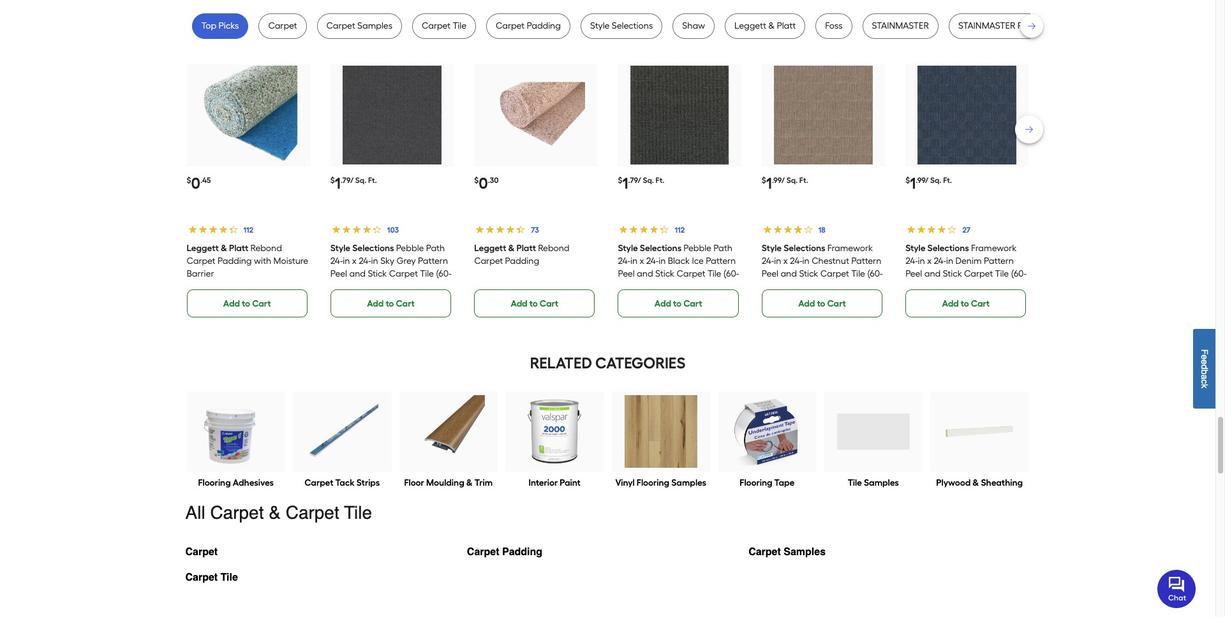 Task type: locate. For each thing, give the bounding box(es) containing it.
4 ft) from the left
[[917, 281, 926, 292]]

add to cart down pebble path 24-in x 24-in black ice pattern peel and stick carpet tile (60- sq ft)
[[655, 299, 702, 309]]

pebble up ice
[[684, 243, 711, 254]]

add to cart link for pebble path 24-in x 24-in sky grey pattern peel and stick carpet tile (60- sq ft)
[[330, 290, 451, 318]]

leggett & platt
[[734, 20, 796, 31], [187, 243, 248, 254], [474, 243, 536, 254]]

2 add to cart from the left
[[367, 299, 415, 309]]

3 pattern from the left
[[851, 256, 881, 267]]

pattern right denim
[[984, 256, 1014, 267]]

path
[[426, 243, 445, 254], [714, 243, 732, 254]]

tile samples image
[[837, 396, 910, 468]]

2 and from the left
[[637, 269, 653, 279]]

to
[[242, 299, 250, 309], [386, 299, 394, 309], [529, 299, 538, 309], [673, 299, 682, 309], [817, 299, 825, 309], [961, 299, 969, 309]]

2 1 from the left
[[622, 174, 628, 193]]

with
[[254, 256, 271, 267]]

carpet padding
[[496, 20, 561, 31], [467, 547, 542, 558]]

1 list item
[[330, 64, 454, 318], [618, 64, 741, 318], [762, 64, 885, 318], [906, 64, 1029, 318]]

5 cart from the left
[[827, 299, 846, 309]]

2 to from the left
[[386, 299, 394, 309]]

sq
[[330, 281, 340, 292], [618, 281, 628, 292], [762, 281, 771, 292], [906, 281, 915, 292]]

6 add to cart link from the left
[[906, 290, 1026, 318]]

carpet inside framework 24-in x 24-in denim pattern peel and stick carpet tile (60- sq ft)
[[964, 269, 993, 279]]

shaw
[[682, 20, 705, 31]]

3 (60- from the left
[[867, 269, 883, 279]]

to down rebond carpet padding
[[529, 299, 538, 309]]

0 horizontal spatial carpet tile
[[185, 572, 238, 584]]

1 horizontal spatial $ 1 .99/ sq. ft.
[[906, 174, 952, 193]]

stick down sky at top
[[368, 269, 387, 279]]

cart for framework 24-in x 24-in denim pattern peel and stick carpet tile (60- sq ft)
[[971, 299, 990, 309]]

1 horizontal spatial framework
[[971, 243, 1017, 254]]

vinyl flooring samples image
[[625, 396, 697, 468]]

1 horizontal spatial platt
[[517, 243, 536, 254]]

style selections
[[590, 20, 653, 31], [330, 243, 394, 254], [618, 243, 682, 254], [762, 243, 825, 254], [906, 243, 969, 254]]

pattern inside framework 24-in x 24-in denim pattern peel and stick carpet tile (60- sq ft)
[[984, 256, 1014, 267]]

carpet samples link
[[749, 544, 826, 569]]

$ 1 .99/ sq. ft.
[[762, 174, 808, 193], [906, 174, 952, 193]]

add down rebond carpet padding with moisture barrier
[[223, 299, 240, 309]]

1 peel from the left
[[330, 269, 347, 279]]

cart down rebond carpet padding
[[540, 299, 558, 309]]

3 ft) from the left
[[773, 281, 782, 292]]

4 add to cart link from the left
[[618, 290, 739, 318]]

add to cart down framework 24-in x 24-in denim pattern peel and stick carpet tile (60- sq ft)
[[942, 299, 990, 309]]

leggett & platt for rebond carpet padding with moisture barrier
[[187, 243, 248, 254]]

0 list item
[[187, 64, 310, 318], [474, 64, 598, 318]]

to for framework 24-in x 24-in denim pattern peel and stick carpet tile (60- sq ft)
[[961, 299, 969, 309]]

cart down pebble path 24-in x 24-in sky grey pattern peel and stick carpet tile (60- sq ft)
[[396, 299, 415, 309]]

1 horizontal spatial leggett
[[474, 243, 506, 254]]

add to cart link down denim
[[906, 290, 1026, 318]]

selections up denim
[[927, 243, 969, 254]]

2 in from the left
[[371, 256, 378, 267]]

&
[[768, 20, 775, 31], [221, 243, 227, 254], [508, 243, 515, 254], [466, 478, 473, 489], [973, 478, 979, 489], [269, 503, 281, 523]]

style for pebble path 24-in x 24-in black ice pattern peel and stick carpet tile (60- sq ft)
[[618, 243, 638, 254]]

2 $ from the left
[[330, 176, 335, 185]]

add down pebble path 24-in x 24-in sky grey pattern peel and stick carpet tile (60- sq ft)
[[367, 299, 384, 309]]

carpet tack strips
[[305, 478, 380, 489]]

and inside "framework 24-in x 24-in chestnut pattern peel and stick carpet tile (60- sq ft)"
[[781, 269, 797, 279]]

floor moulding & trim link
[[404, 477, 493, 490]]

stick down chestnut
[[799, 269, 818, 279]]

sq inside pebble path 24-in x 24-in black ice pattern peel and stick carpet tile (60- sq ft)
[[618, 281, 628, 292]]

2 add to cart link from the left
[[330, 290, 451, 318]]

add to cart for rebond carpet padding
[[511, 299, 558, 309]]

tile inside "framework 24-in x 24-in chestnut pattern peel and stick carpet tile (60- sq ft)"
[[851, 269, 865, 279]]

sq. for pebble path 24-in x 24-in sky grey pattern peel and stick carpet tile (60- sq ft)
[[355, 176, 366, 185]]

2 cart from the left
[[396, 299, 415, 309]]

1 .79/ from the left
[[341, 176, 354, 185]]

1 horizontal spatial leggett & platt
[[474, 243, 536, 254]]

e up d
[[1200, 355, 1210, 360]]

interior paint image
[[518, 396, 591, 468]]

style selections framework 24-in x 24-in chestnut pattern peel and stick carpet tile (60-sq ft) image
[[774, 66, 873, 165]]

0 horizontal spatial .99/
[[772, 176, 785, 185]]

stick down black
[[655, 269, 674, 279]]

pebble inside pebble path 24-in x 24-in black ice pattern peel and stick carpet tile (60- sq ft)
[[684, 243, 711, 254]]

1 horizontal spatial .99/
[[916, 176, 929, 185]]

flooring tape image
[[731, 396, 803, 468]]

framework inside "framework 24-in x 24-in chestnut pattern peel and stick carpet tile (60- sq ft)"
[[827, 243, 873, 254]]

1 horizontal spatial rebond
[[538, 243, 570, 254]]

2 sq from the left
[[618, 281, 628, 292]]

peel inside pebble path 24-in x 24-in black ice pattern peel and stick carpet tile (60- sq ft)
[[618, 269, 635, 279]]

carpet tile link
[[185, 569, 238, 595]]

selections up black
[[640, 243, 682, 254]]

e
[[1200, 355, 1210, 360], [1200, 360, 1210, 365]]

style selections pebble path 24-in x 24-in sky grey pattern peel and stick carpet tile (60-sq ft) image
[[343, 66, 441, 165]]

2 24- from the left
[[359, 256, 371, 267]]

selections for pebble path 24-in x 24-in black ice pattern peel and stick carpet tile (60- sq ft)
[[640, 243, 682, 254]]

selections
[[612, 20, 653, 31], [352, 243, 394, 254], [640, 243, 682, 254], [784, 243, 825, 254], [927, 243, 969, 254]]

1 pebble from the left
[[396, 243, 424, 254]]

cart for pebble path 24-in x 24-in black ice pattern peel and stick carpet tile (60- sq ft)
[[683, 299, 702, 309]]

leggett for rebond carpet padding
[[474, 243, 506, 254]]

4 sq from the left
[[906, 281, 915, 292]]

.30
[[488, 176, 499, 185]]

tile inside framework 24-in x 24-in denim pattern peel and stick carpet tile (60- sq ft)
[[995, 269, 1009, 279]]

x inside pebble path 24-in x 24-in sky grey pattern peel and stick carpet tile (60- sq ft)
[[352, 256, 357, 267]]

0 horizontal spatial 0 list item
[[187, 64, 310, 318]]

0
[[191, 174, 200, 193], [479, 174, 488, 193]]

1 vertical spatial carpet tile
[[185, 572, 238, 584]]

3 $ from the left
[[474, 176, 479, 185]]

1 vertical spatial carpet padding
[[467, 547, 542, 558]]

platt for rebond carpet padding
[[517, 243, 536, 254]]

2 rebond from the left
[[538, 243, 570, 254]]

add down framework 24-in x 24-in denim pattern peel and stick carpet tile (60- sq ft)
[[942, 299, 959, 309]]

x
[[352, 256, 357, 267], [640, 256, 644, 267], [783, 256, 788, 267], [927, 256, 932, 267]]

sq.
[[355, 176, 366, 185], [643, 176, 654, 185], [787, 176, 798, 185], [930, 176, 941, 185]]

1 horizontal spatial pebble
[[684, 243, 711, 254]]

plywood & sheathing link
[[936, 477, 1023, 490]]

stick
[[368, 269, 387, 279], [655, 269, 674, 279], [799, 269, 818, 279], [943, 269, 962, 279]]

1 horizontal spatial flooring
[[637, 478, 669, 489]]

tile inside pebble path 24-in x 24-in sky grey pattern peel and stick carpet tile (60- sq ft)
[[420, 269, 434, 279]]

peel inside "framework 24-in x 24-in chestnut pattern peel and stick carpet tile (60- sq ft)"
[[762, 269, 778, 279]]

7 24- from the left
[[906, 256, 918, 267]]

style selections for framework 24-in x 24-in chestnut pattern peel and stick carpet tile (60- sq ft)
[[762, 243, 825, 254]]

ft.
[[368, 176, 377, 185], [656, 176, 664, 185], [799, 176, 808, 185], [943, 176, 952, 185]]

stainmaster for stainmaster
[[872, 20, 929, 31]]

cart for pebble path 24-in x 24-in sky grey pattern peel and stick carpet tile (60- sq ft)
[[396, 299, 415, 309]]

denim
[[955, 256, 982, 267]]

rebond inside rebond carpet padding
[[538, 243, 570, 254]]

selections for pebble path 24-in x 24-in sky grey pattern peel and stick carpet tile (60- sq ft)
[[352, 243, 394, 254]]

carpet tack strips list item
[[293, 392, 391, 490]]

(60- inside pebble path 24-in x 24-in sky grey pattern peel and stick carpet tile (60- sq ft)
[[436, 269, 451, 279]]

2 horizontal spatial leggett & platt
[[734, 20, 796, 31]]

3 add to cart from the left
[[511, 299, 558, 309]]

0 horizontal spatial path
[[426, 243, 445, 254]]

4 x from the left
[[927, 256, 932, 267]]

pattern
[[418, 256, 448, 267], [706, 256, 736, 267], [851, 256, 881, 267], [984, 256, 1014, 267]]

4 add to cart from the left
[[655, 299, 702, 309]]

2 $ 1 .99/ sq. ft. from the left
[[906, 174, 952, 193]]

$ for pebble path 24-in x 24-in sky grey pattern peel and stick carpet tile (60- sq ft)
[[330, 176, 335, 185]]

flooring left tape
[[740, 478, 772, 489]]

path inside pebble path 24-in x 24-in black ice pattern peel and stick carpet tile (60- sq ft)
[[714, 243, 732, 254]]

2 framework from the left
[[971, 243, 1017, 254]]

4 peel from the left
[[906, 269, 922, 279]]

path for pebble path 24-in x 24-in sky grey pattern peel and stick carpet tile (60- sq ft)
[[426, 243, 445, 254]]

1 1 from the left
[[335, 174, 341, 193]]

2 stainmaster from the left
[[958, 20, 1015, 31]]

$ 1 .79/ sq. ft.
[[330, 174, 377, 193], [618, 174, 664, 193]]

pebble up grey
[[396, 243, 424, 254]]

carpet samples
[[326, 20, 392, 31], [749, 547, 826, 558]]

sq. for pebble path 24-in x 24-in black ice pattern peel and stick carpet tile (60- sq ft)
[[643, 176, 654, 185]]

3 stick from the left
[[799, 269, 818, 279]]

to for pebble path 24-in x 24-in sky grey pattern peel and stick carpet tile (60- sq ft)
[[386, 299, 394, 309]]

carpet
[[268, 20, 297, 31], [326, 20, 355, 31], [422, 20, 451, 31], [496, 20, 525, 31], [187, 256, 215, 267], [474, 256, 503, 267], [389, 269, 418, 279], [677, 269, 705, 279], [820, 269, 849, 279], [964, 269, 993, 279], [305, 478, 333, 489], [210, 503, 264, 523], [286, 503, 339, 523], [185, 547, 218, 558], [467, 547, 499, 558], [749, 547, 781, 558], [185, 572, 218, 584]]

all carpet & carpet tile
[[185, 503, 372, 523]]

0 horizontal spatial $ 1 .99/ sq. ft.
[[762, 174, 808, 193]]

stick inside pebble path 24-in x 24-in sky grey pattern peel and stick carpet tile (60- sq ft)
[[368, 269, 387, 279]]

carpet tack strips link
[[305, 477, 380, 490]]

1 vertical spatial carpet samples
[[749, 547, 826, 558]]

3 ft. from the left
[[799, 176, 808, 185]]

$ for rebond carpet padding
[[474, 176, 479, 185]]

$
[[187, 176, 191, 185], [330, 176, 335, 185], [474, 176, 479, 185], [618, 176, 622, 185], [762, 176, 766, 185], [906, 176, 910, 185]]

1 horizontal spatial $ 1 .79/ sq. ft.
[[618, 174, 664, 193]]

add to cart for pebble path 24-in x 24-in sky grey pattern peel and stick carpet tile (60- sq ft)
[[367, 299, 415, 309]]

to down pebble path 24-in x 24-in sky grey pattern peel and stick carpet tile (60- sq ft)
[[386, 299, 394, 309]]

add to cart link
[[187, 290, 307, 318], [330, 290, 451, 318], [474, 290, 595, 318], [618, 290, 739, 318], [762, 290, 883, 318], [906, 290, 1026, 318]]

to down rebond carpet padding with moisture barrier
[[242, 299, 250, 309]]

1 ft) from the left
[[342, 281, 351, 292]]

pattern right chestnut
[[851, 256, 881, 267]]

1 horizontal spatial stainmaster
[[958, 20, 1015, 31]]

flooring adhesives list item
[[187, 392, 285, 490]]

flooring adhesives image
[[200, 396, 272, 468]]

style selections framework 24-in x 24-in denim pattern peel and stick carpet tile (60-sq ft) image
[[918, 66, 1017, 165]]

2 0 from the left
[[479, 174, 488, 193]]

add for framework 24-in x 24-in chestnut pattern peel and stick carpet tile (60- sq ft)
[[798, 299, 815, 309]]

leggett
[[734, 20, 766, 31], [187, 243, 219, 254], [474, 243, 506, 254]]

add to cart link down sky at top
[[330, 290, 451, 318]]

2 .99/ from the left
[[916, 176, 929, 185]]

platt
[[777, 20, 796, 31], [229, 243, 248, 254], [517, 243, 536, 254]]

1 to from the left
[[242, 299, 250, 309]]

1 sq. from the left
[[355, 176, 366, 185]]

b
[[1200, 370, 1210, 375]]

4 cart from the left
[[683, 299, 702, 309]]

x left chestnut
[[783, 256, 788, 267]]

carpet inside pebble path 24-in x 24-in black ice pattern peel and stick carpet tile (60- sq ft)
[[677, 269, 705, 279]]

(60- inside "framework 24-in x 24-in chestnut pattern peel and stick carpet tile (60- sq ft)"
[[867, 269, 883, 279]]

selections for framework 24-in x 24-in chestnut pattern peel and stick carpet tile (60- sq ft)
[[784, 243, 825, 254]]

0 vertical spatial carpet samples
[[326, 20, 392, 31]]

chat invite button image
[[1157, 570, 1196, 608]]

cart down with
[[252, 299, 271, 309]]

2 path from the left
[[714, 243, 732, 254]]

ft)
[[342, 281, 351, 292], [630, 281, 639, 292], [773, 281, 782, 292], [917, 281, 926, 292]]

$ 1 .79/ sq. ft. for pebble path 24-in x 24-in sky grey pattern peel and stick carpet tile (60- sq ft)
[[330, 174, 377, 193]]

1 0 list item from the left
[[187, 64, 310, 318]]

1
[[335, 174, 341, 193], [622, 174, 628, 193], [766, 174, 772, 193], [910, 174, 916, 193]]

1 stainmaster from the left
[[872, 20, 929, 31]]

3 x from the left
[[783, 256, 788, 267]]

flooring
[[198, 478, 231, 489], [637, 478, 669, 489], [740, 478, 772, 489]]

carpet link
[[185, 544, 218, 569]]

$ inside $ 0 .45
[[187, 176, 191, 185]]

5 add to cart link from the left
[[762, 290, 883, 318]]

3 sq from the left
[[762, 281, 771, 292]]

.99/
[[772, 176, 785, 185], [916, 176, 929, 185]]

carpet inside "framework 24-in x 24-in chestnut pattern peel and stick carpet tile (60- sq ft)"
[[820, 269, 849, 279]]

petprotect
[[1018, 20, 1059, 31]]

3 add to cart link from the left
[[474, 290, 595, 318]]

add to cart link down rebond carpet padding with moisture barrier
[[187, 290, 307, 318]]

3 peel from the left
[[762, 269, 778, 279]]

add to cart link down black
[[618, 290, 739, 318]]

stainmaster petprotect
[[958, 20, 1059, 31]]

sq inside pebble path 24-in x 24-in sky grey pattern peel and stick carpet tile (60- sq ft)
[[330, 281, 340, 292]]

add down "framework 24-in x 24-in chestnut pattern peel and stick carpet tile (60- sq ft)"
[[798, 299, 815, 309]]

1 add to cart link from the left
[[187, 290, 307, 318]]

1 $ 1 .79/ sq. ft. from the left
[[330, 174, 377, 193]]

2 pebble from the left
[[684, 243, 711, 254]]

0 horizontal spatial flooring
[[198, 478, 231, 489]]

2 x from the left
[[640, 256, 644, 267]]

1 0 from the left
[[191, 174, 200, 193]]

0 horizontal spatial carpet samples
[[326, 20, 392, 31]]

1 horizontal spatial 0
[[479, 174, 488, 193]]

and inside pebble path 24-in x 24-in black ice pattern peel and stick carpet tile (60- sq ft)
[[637, 269, 653, 279]]

to for framework 24-in x 24-in chestnut pattern peel and stick carpet tile (60- sq ft)
[[817, 299, 825, 309]]

vinyl flooring samples link
[[615, 477, 706, 490]]

0 horizontal spatial framework
[[827, 243, 873, 254]]

1 add from the left
[[223, 299, 240, 309]]

samples
[[357, 20, 392, 31], [671, 478, 706, 489], [864, 478, 899, 489], [784, 547, 826, 558]]

sq inside "framework 24-in x 24-in chestnut pattern peel and stick carpet tile (60- sq ft)"
[[762, 281, 771, 292]]

1 framework from the left
[[827, 243, 873, 254]]

1 $ 1 .99/ sq. ft. from the left
[[762, 174, 808, 193]]

to down pebble path 24-in x 24-in black ice pattern peel and stick carpet tile (60- sq ft)
[[673, 299, 682, 309]]

selections for framework 24-in x 24-in denim pattern peel and stick carpet tile (60- sq ft)
[[927, 243, 969, 254]]

cart down "framework 24-in x 24-in chestnut pattern peel and stick carpet tile (60- sq ft)"
[[827, 299, 846, 309]]

5 to from the left
[[817, 299, 825, 309]]

add to cart down "framework 24-in x 24-in chestnut pattern peel and stick carpet tile (60- sq ft)"
[[798, 299, 846, 309]]

pattern right grey
[[418, 256, 448, 267]]

$ 1 .79/ sq. ft. for pebble path 24-in x 24-in black ice pattern peel and stick carpet tile (60- sq ft)
[[618, 174, 664, 193]]

add to cart for framework 24-in x 24-in denim pattern peel and stick carpet tile (60- sq ft)
[[942, 299, 990, 309]]

plywood
[[936, 478, 971, 489]]

1 cart from the left
[[252, 299, 271, 309]]

1 ft. from the left
[[368, 176, 377, 185]]

2 add from the left
[[367, 299, 384, 309]]

to down framework 24-in x 24-in denim pattern peel and stick carpet tile (60- sq ft)
[[961, 299, 969, 309]]

style selections pebble path 24-in x 24-in black ice pattern peel and stick carpet tile (60-sq ft) image
[[630, 66, 729, 165]]

black
[[668, 256, 690, 267]]

rebond carpet padding with moisture barrier
[[187, 243, 308, 279]]

1 horizontal spatial .79/
[[628, 176, 641, 185]]

to down "framework 24-in x 24-in chestnut pattern peel and stick carpet tile (60- sq ft)"
[[817, 299, 825, 309]]

sq. for framework 24-in x 24-in chestnut pattern peel and stick carpet tile (60- sq ft)
[[787, 176, 798, 185]]

6 cart from the left
[[971, 299, 990, 309]]

1 path from the left
[[426, 243, 445, 254]]

framework up chestnut
[[827, 243, 873, 254]]

rebond inside rebond carpet padding with moisture barrier
[[250, 243, 282, 254]]

5 add from the left
[[798, 299, 815, 309]]

1 flooring from the left
[[198, 478, 231, 489]]

3 to from the left
[[529, 299, 538, 309]]

cart for rebond carpet padding with moisture barrier
[[252, 299, 271, 309]]

related categories
[[530, 354, 686, 373]]

$ for rebond carpet padding with moisture barrier
[[187, 176, 191, 185]]

e up the b
[[1200, 360, 1210, 365]]

2 .79/ from the left
[[628, 176, 641, 185]]

1 and from the left
[[349, 269, 366, 279]]

interior paint
[[529, 478, 581, 489]]

4 add from the left
[[655, 299, 671, 309]]

2 pattern from the left
[[706, 256, 736, 267]]

6 in from the left
[[802, 256, 810, 267]]

plywood & sheathing
[[936, 478, 1023, 489]]

0 vertical spatial carpet tile
[[422, 20, 466, 31]]

1 .99/ from the left
[[772, 176, 785, 185]]

style selections for pebble path 24-in x 24-in sky grey pattern peel and stick carpet tile (60- sq ft)
[[330, 243, 394, 254]]

1 for framework 24-in x 24-in chestnut pattern peel and stick carpet tile (60- sq ft)
[[766, 174, 772, 193]]

add to cart
[[223, 299, 271, 309], [367, 299, 415, 309], [511, 299, 558, 309], [655, 299, 702, 309], [798, 299, 846, 309], [942, 299, 990, 309]]

carpet inside rebond carpet padding with moisture barrier
[[187, 256, 215, 267]]

stick down denim
[[943, 269, 962, 279]]

4 1 from the left
[[910, 174, 916, 193]]

6 to from the left
[[961, 299, 969, 309]]

2 $ 1 .79/ sq. ft. from the left
[[618, 174, 664, 193]]

1 add to cart from the left
[[223, 299, 271, 309]]

4 (60- from the left
[[1011, 269, 1027, 279]]

cart
[[252, 299, 271, 309], [396, 299, 415, 309], [540, 299, 558, 309], [683, 299, 702, 309], [827, 299, 846, 309], [971, 299, 990, 309]]

0 horizontal spatial stainmaster
[[872, 20, 929, 31]]

pebble for grey
[[396, 243, 424, 254]]

0 for $ 0 .45
[[191, 174, 200, 193]]

8 24- from the left
[[934, 256, 946, 267]]

selections left shaw
[[612, 20, 653, 31]]

.79/
[[341, 176, 354, 185], [628, 176, 641, 185]]

0 horizontal spatial pebble
[[396, 243, 424, 254]]

cart down pebble path 24-in x 24-in black ice pattern peel and stick carpet tile (60- sq ft)
[[683, 299, 702, 309]]

1 x from the left
[[352, 256, 357, 267]]

add down rebond carpet padding
[[511, 299, 527, 309]]

x left black
[[640, 256, 644, 267]]

0 vertical spatial carpet padding
[[496, 20, 561, 31]]

x left denim
[[927, 256, 932, 267]]

rebond
[[250, 243, 282, 254], [538, 243, 570, 254]]

1 rebond from the left
[[250, 243, 282, 254]]

style
[[590, 20, 610, 31], [330, 243, 350, 254], [618, 243, 638, 254], [762, 243, 782, 254], [906, 243, 925, 254]]

floor moulding & trim list item
[[399, 392, 498, 490]]

moisture
[[273, 256, 308, 267]]

framework up denim
[[971, 243, 1017, 254]]

tile
[[453, 20, 466, 31], [420, 269, 434, 279], [708, 269, 721, 279], [851, 269, 865, 279], [995, 269, 1009, 279], [848, 478, 862, 489], [344, 503, 372, 523], [221, 572, 238, 584]]

add to cart down pebble path 24-in x 24-in sky grey pattern peel and stick carpet tile (60- sq ft)
[[367, 299, 415, 309]]

$ inside the $ 0 .30
[[474, 176, 479, 185]]

sheathing
[[981, 478, 1023, 489]]

1 horizontal spatial 0 list item
[[474, 64, 598, 318]]

add to cart down rebond carpet padding
[[511, 299, 558, 309]]

add to cart link down rebond carpet padding
[[474, 290, 595, 318]]

carpet inside rebond carpet padding
[[474, 256, 503, 267]]

peel inside pebble path 24-in x 24-in sky grey pattern peel and stick carpet tile (60- sq ft)
[[330, 269, 347, 279]]

1 horizontal spatial path
[[714, 243, 732, 254]]

stainmaster for stainmaster petprotect
[[958, 20, 1015, 31]]

0 horizontal spatial platt
[[229, 243, 248, 254]]

stick inside "framework 24-in x 24-in chestnut pattern peel and stick carpet tile (60- sq ft)"
[[799, 269, 818, 279]]

in
[[343, 256, 350, 267], [371, 256, 378, 267], [630, 256, 638, 267], [659, 256, 666, 267], [774, 256, 781, 267], [802, 256, 810, 267], [918, 256, 925, 267], [946, 256, 953, 267]]

framework 24-in x 24-in denim pattern peel and stick carpet tile (60- sq ft)
[[906, 243, 1027, 292]]

4 sq. from the left
[[930, 176, 941, 185]]

foss
[[825, 20, 843, 31]]

add to cart down rebond carpet padding with moisture barrier
[[223, 299, 271, 309]]

x left sky at top
[[352, 256, 357, 267]]

add
[[223, 299, 240, 309], [367, 299, 384, 309], [511, 299, 527, 309], [655, 299, 671, 309], [798, 299, 815, 309], [942, 299, 959, 309]]

tile samples list item
[[824, 392, 923, 490]]

vinyl flooring samples
[[615, 478, 706, 489]]

flooring right vinyl
[[637, 478, 669, 489]]

vinyl
[[615, 478, 635, 489]]

selections up chestnut
[[784, 243, 825, 254]]

framework inside framework 24-in x 24-in denim pattern peel and stick carpet tile (60- sq ft)
[[971, 243, 1017, 254]]

2 stick from the left
[[655, 269, 674, 279]]

framework
[[827, 243, 873, 254], [971, 243, 1017, 254]]

add to cart link down chestnut
[[762, 290, 883, 318]]

flooring for flooring adhesives
[[198, 478, 231, 489]]

3 add from the left
[[511, 299, 527, 309]]

2 ft. from the left
[[656, 176, 664, 185]]

pattern right ice
[[706, 256, 736, 267]]

leggett for rebond carpet padding with moisture barrier
[[187, 243, 219, 254]]

add for framework 24-in x 24-in denim pattern peel and stick carpet tile (60- sq ft)
[[942, 299, 959, 309]]

1 pattern from the left
[[418, 256, 448, 267]]

path inside pebble path 24-in x 24-in sky grey pattern peel and stick carpet tile (60- sq ft)
[[426, 243, 445, 254]]

interior
[[529, 478, 558, 489]]

flooring up all
[[198, 478, 231, 489]]

tile inside list item
[[848, 478, 862, 489]]

0 horizontal spatial rebond
[[250, 243, 282, 254]]

24-
[[330, 256, 343, 267], [359, 256, 371, 267], [618, 256, 630, 267], [646, 256, 659, 267], [762, 256, 774, 267], [790, 256, 802, 267], [906, 256, 918, 267], [934, 256, 946, 267]]

style selections for pebble path 24-in x 24-in black ice pattern peel and stick carpet tile (60- sq ft)
[[618, 243, 682, 254]]

3 and from the left
[[781, 269, 797, 279]]

5 $ from the left
[[762, 176, 766, 185]]

0 horizontal spatial leggett & platt
[[187, 243, 248, 254]]

.99/ for framework 24-in x 24-in chestnut pattern peel and stick carpet tile (60- sq ft)
[[772, 176, 785, 185]]

& inside "link"
[[973, 478, 979, 489]]

0 horizontal spatial $ 1 .79/ sq. ft.
[[330, 174, 377, 193]]

0 horizontal spatial 0
[[191, 174, 200, 193]]

2 (60- from the left
[[723, 269, 739, 279]]

0 horizontal spatial .79/
[[341, 176, 354, 185]]

pebble inside pebble path 24-in x 24-in sky grey pattern peel and stick carpet tile (60- sq ft)
[[396, 243, 424, 254]]

selections up sky at top
[[352, 243, 394, 254]]

cart down framework 24-in x 24-in denim pattern peel and stick carpet tile (60- sq ft)
[[971, 299, 990, 309]]

add down pebble path 24-in x 24-in black ice pattern peel and stick carpet tile (60- sq ft)
[[655, 299, 671, 309]]

2 horizontal spatial flooring
[[740, 478, 772, 489]]

0 horizontal spatial leggett
[[187, 243, 219, 254]]



Task type: describe. For each thing, give the bounding box(es) containing it.
sky
[[380, 256, 394, 267]]

pebble path 24-in x 24-in sky grey pattern peel and stick carpet tile (60- sq ft)
[[330, 243, 451, 292]]

framework for denim
[[971, 243, 1017, 254]]

paint
[[560, 478, 581, 489]]

.79/ for pebble path 24-in x 24-in sky grey pattern peel and stick carpet tile (60- sq ft)
[[341, 176, 354, 185]]

rebond for rebond carpet padding
[[538, 243, 570, 254]]

moulding
[[426, 478, 464, 489]]

framework 24-in x 24-in chestnut pattern peel and stick carpet tile (60- sq ft)
[[762, 243, 883, 292]]

0 for $ 0 .30
[[479, 174, 488, 193]]

1 for framework 24-in x 24-in denim pattern peel and stick carpet tile (60- sq ft)
[[910, 174, 916, 193]]

add to cart link for framework 24-in x 24-in denim pattern peel and stick carpet tile (60- sq ft)
[[906, 290, 1026, 318]]

2 horizontal spatial platt
[[777, 20, 796, 31]]

x inside framework 24-in x 24-in denim pattern peel and stick carpet tile (60- sq ft)
[[927, 256, 932, 267]]

add to cart for framework 24-in x 24-in chestnut pattern peel and stick carpet tile (60- sq ft)
[[798, 299, 846, 309]]

flooring tape list item
[[718, 392, 816, 490]]

6 24- from the left
[[790, 256, 802, 267]]

ft. for framework 24-in x 24-in chestnut pattern peel and stick carpet tile (60- sq ft)
[[799, 176, 808, 185]]

add to cart link for pebble path 24-in x 24-in black ice pattern peel and stick carpet tile (60- sq ft)
[[618, 290, 739, 318]]

categories
[[595, 354, 686, 373]]

$ for pebble path 24-in x 24-in black ice pattern peel and stick carpet tile (60- sq ft)
[[618, 176, 622, 185]]

f
[[1200, 349, 1210, 355]]

d
[[1200, 365, 1210, 370]]

$ for framework 24-in x 24-in chestnut pattern peel and stick carpet tile (60- sq ft)
[[762, 176, 766, 185]]

style for framework 24-in x 24-in chestnut pattern peel and stick carpet tile (60- sq ft)
[[762, 243, 782, 254]]

x inside "framework 24-in x 24-in chestnut pattern peel and stick carpet tile (60- sq ft)"
[[783, 256, 788, 267]]

ft. for pebble path 24-in x 24-in sky grey pattern peel and stick carpet tile (60- sq ft)
[[368, 176, 377, 185]]

stick inside pebble path 24-in x 24-in black ice pattern peel and stick carpet tile (60- sq ft)
[[655, 269, 674, 279]]

.45
[[200, 176, 211, 185]]

cart for framework 24-in x 24-in chestnut pattern peel and stick carpet tile (60- sq ft)
[[827, 299, 846, 309]]

plywood & sheathing image
[[943, 396, 1016, 468]]

trim
[[475, 478, 493, 489]]

add for rebond carpet padding
[[511, 299, 527, 309]]

ft) inside pebble path 24-in x 24-in sky grey pattern peel and stick carpet tile (60- sq ft)
[[342, 281, 351, 292]]

top
[[201, 20, 216, 31]]

1 horizontal spatial carpet samples
[[749, 547, 826, 558]]

to for rebond carpet padding
[[529, 299, 538, 309]]

chestnut
[[812, 256, 849, 267]]

floor
[[404, 478, 424, 489]]

peel inside framework 24-in x 24-in denim pattern peel and stick carpet tile (60- sq ft)
[[906, 269, 922, 279]]

carpet inside pebble path 24-in x 24-in sky grey pattern peel and stick carpet tile (60- sq ft)
[[389, 269, 418, 279]]

style for framework 24-in x 24-in denim pattern peel and stick carpet tile (60- sq ft)
[[906, 243, 925, 254]]

ft. for framework 24-in x 24-in denim pattern peel and stick carpet tile (60- sq ft)
[[943, 176, 952, 185]]

flooring adhesives
[[198, 478, 274, 489]]

rebond carpet padding
[[474, 243, 570, 267]]

4 24- from the left
[[646, 256, 659, 267]]

rebond for rebond carpet padding with moisture barrier
[[250, 243, 282, 254]]

add to cart link for rebond carpet padding with moisture barrier
[[187, 290, 307, 318]]

f e e d b a c k
[[1200, 349, 1210, 388]]

2 0 list item from the left
[[474, 64, 598, 318]]

ft) inside framework 24-in x 24-in denim pattern peel and stick carpet tile (60- sq ft)
[[917, 281, 926, 292]]

1 24- from the left
[[330, 256, 343, 267]]

.79/ for pebble path 24-in x 24-in black ice pattern peel and stick carpet tile (60- sq ft)
[[628, 176, 641, 185]]

adhesives
[[233, 478, 274, 489]]

8 in from the left
[[946, 256, 953, 267]]

1 for pebble path 24-in x 24-in black ice pattern peel and stick carpet tile (60- sq ft)
[[622, 174, 628, 193]]

$ 1 .99/ sq. ft. for framework 24-in x 24-in chestnut pattern peel and stick carpet tile (60- sq ft)
[[762, 174, 808, 193]]

flooring tape link
[[740, 477, 795, 490]]

leggett & platt for rebond carpet padding
[[474, 243, 536, 254]]

style for pebble path 24-in x 24-in sky grey pattern peel and stick carpet tile (60- sq ft)
[[330, 243, 350, 254]]

k
[[1200, 384, 1210, 388]]

interior paint list item
[[505, 392, 604, 490]]

add for pebble path 24-in x 24-in sky grey pattern peel and stick carpet tile (60- sq ft)
[[367, 299, 384, 309]]

and inside pebble path 24-in x 24-in sky grey pattern peel and stick carpet tile (60- sq ft)
[[349, 269, 366, 279]]

(60- inside pebble path 24-in x 24-in black ice pattern peel and stick carpet tile (60- sq ft)
[[723, 269, 739, 279]]

flooring adhesives link
[[198, 477, 274, 490]]

1 for pebble path 24-in x 24-in sky grey pattern peel and stick carpet tile (60- sq ft)
[[335, 174, 341, 193]]

c
[[1200, 380, 1210, 384]]

path for pebble path 24-in x 24-in black ice pattern peel and stick carpet tile (60- sq ft)
[[714, 243, 732, 254]]

5 in from the left
[[774, 256, 781, 267]]

f e e d b a c k button
[[1193, 329, 1216, 409]]

add to cart link for rebond carpet padding
[[474, 290, 595, 318]]

add to cart for pebble path 24-in x 24-in black ice pattern peel and stick carpet tile (60- sq ft)
[[655, 299, 702, 309]]

$ 1 .99/ sq. ft. for framework 24-in x 24-in denim pattern peel and stick carpet tile (60- sq ft)
[[906, 174, 952, 193]]

strips
[[357, 478, 380, 489]]

interior paint link
[[529, 477, 581, 490]]

floor moulding & trim
[[404, 478, 493, 489]]

sq. for framework 24-in x 24-in denim pattern peel and stick carpet tile (60- sq ft)
[[930, 176, 941, 185]]

ft) inside pebble path 24-in x 24-in black ice pattern peel and stick carpet tile (60- sq ft)
[[630, 281, 639, 292]]

2 1 list item from the left
[[618, 64, 741, 318]]

x inside pebble path 24-in x 24-in black ice pattern peel and stick carpet tile (60- sq ft)
[[640, 256, 644, 267]]

pattern inside pebble path 24-in x 24-in black ice pattern peel and stick carpet tile (60- sq ft)
[[706, 256, 736, 267]]

barrier
[[187, 269, 214, 279]]

add to cart link for framework 24-in x 24-in chestnut pattern peel and stick carpet tile (60- sq ft)
[[762, 290, 883, 318]]

1 horizontal spatial carpet tile
[[422, 20, 466, 31]]

framework for chestnut
[[827, 243, 873, 254]]

4 in from the left
[[659, 256, 666, 267]]

tape
[[774, 478, 795, 489]]

all
[[185, 503, 205, 523]]

7 in from the left
[[918, 256, 925, 267]]

platt for rebond carpet padding with moisture barrier
[[229, 243, 248, 254]]

to for pebble path 24-in x 24-in black ice pattern peel and stick carpet tile (60- sq ft)
[[673, 299, 682, 309]]

3 in from the left
[[630, 256, 638, 267]]

3 24- from the left
[[618, 256, 630, 267]]

(60- inside framework 24-in x 24-in denim pattern peel and stick carpet tile (60- sq ft)
[[1011, 269, 1027, 279]]

carpet tack strips image
[[306, 396, 379, 468]]

1 in from the left
[[343, 256, 350, 267]]

carpet inside list item
[[305, 478, 333, 489]]

flooring tape
[[740, 478, 795, 489]]

picks
[[219, 20, 239, 31]]

pattern inside pebble path 24-in x 24-in sky grey pattern peel and stick carpet tile (60- sq ft)
[[418, 256, 448, 267]]

plywood & sheathing list item
[[930, 392, 1029, 490]]

flooring for flooring tape
[[740, 478, 772, 489]]

pebble path 24-in x 24-in black ice pattern peel and stick carpet tile (60- sq ft)
[[618, 243, 739, 292]]

add to cart for rebond carpet padding with moisture barrier
[[223, 299, 271, 309]]

vinyl flooring samples list item
[[612, 392, 710, 490]]

stick inside framework 24-in x 24-in denim pattern peel and stick carpet tile (60- sq ft)
[[943, 269, 962, 279]]

a
[[1200, 375, 1210, 380]]

$ for framework 24-in x 24-in denim pattern peel and stick carpet tile (60- sq ft)
[[906, 176, 910, 185]]

tile inside pebble path 24-in x 24-in black ice pattern peel and stick carpet tile (60- sq ft)
[[708, 269, 721, 279]]

ice
[[692, 256, 704, 267]]

style selections for framework 24-in x 24-in denim pattern peel and stick carpet tile (60- sq ft)
[[906, 243, 969, 254]]

padding inside rebond carpet padding with moisture barrier
[[218, 256, 252, 267]]

floor moulding & trim image
[[412, 396, 485, 468]]

1 1 list item from the left
[[330, 64, 454, 318]]

padding inside rebond carpet padding
[[505, 256, 539, 267]]

to for rebond carpet padding with moisture barrier
[[242, 299, 250, 309]]

& inside list item
[[466, 478, 473, 489]]

tile samples
[[848, 478, 899, 489]]

2 horizontal spatial leggett
[[734, 20, 766, 31]]

leggett & platt rebond carpet padding image
[[487, 66, 585, 165]]

5 24- from the left
[[762, 256, 774, 267]]

tack
[[335, 478, 355, 489]]

cart for rebond carpet padding
[[540, 299, 558, 309]]

carpet padding link
[[467, 544, 542, 569]]

ft) inside "framework 24-in x 24-in chestnut pattern peel and stick carpet tile (60- sq ft)"
[[773, 281, 782, 292]]

$ 0 .30
[[474, 174, 499, 193]]

related categories heading
[[185, 351, 1030, 376]]

add for rebond carpet padding with moisture barrier
[[223, 299, 240, 309]]

top picks
[[201, 20, 239, 31]]

1 e from the top
[[1200, 355, 1210, 360]]

.99/ for framework 24-in x 24-in denim pattern peel and stick carpet tile (60- sq ft)
[[916, 176, 929, 185]]

pattern inside "framework 24-in x 24-in chestnut pattern peel and stick carpet tile (60- sq ft)"
[[851, 256, 881, 267]]

grey
[[397, 256, 416, 267]]

and inside framework 24-in x 24-in denim pattern peel and stick carpet tile (60- sq ft)
[[924, 269, 941, 279]]

2 e from the top
[[1200, 360, 1210, 365]]

ft. for pebble path 24-in x 24-in black ice pattern peel and stick carpet tile (60- sq ft)
[[656, 176, 664, 185]]

add for pebble path 24-in x 24-in black ice pattern peel and stick carpet tile (60- sq ft)
[[655, 299, 671, 309]]

leggett & platt rebond carpet padding with moisture barrier image
[[199, 66, 298, 165]]

2 flooring from the left
[[637, 478, 669, 489]]

related
[[530, 354, 592, 373]]

sq inside framework 24-in x 24-in denim pattern peel and stick carpet tile (60- sq ft)
[[906, 281, 915, 292]]

3 1 list item from the left
[[762, 64, 885, 318]]

pebble for ice
[[684, 243, 711, 254]]

4 1 list item from the left
[[906, 64, 1029, 318]]

tile samples link
[[848, 477, 899, 490]]

$ 0 .45
[[187, 174, 211, 193]]



Task type: vqa. For each thing, say whether or not it's contained in the screenshot.


